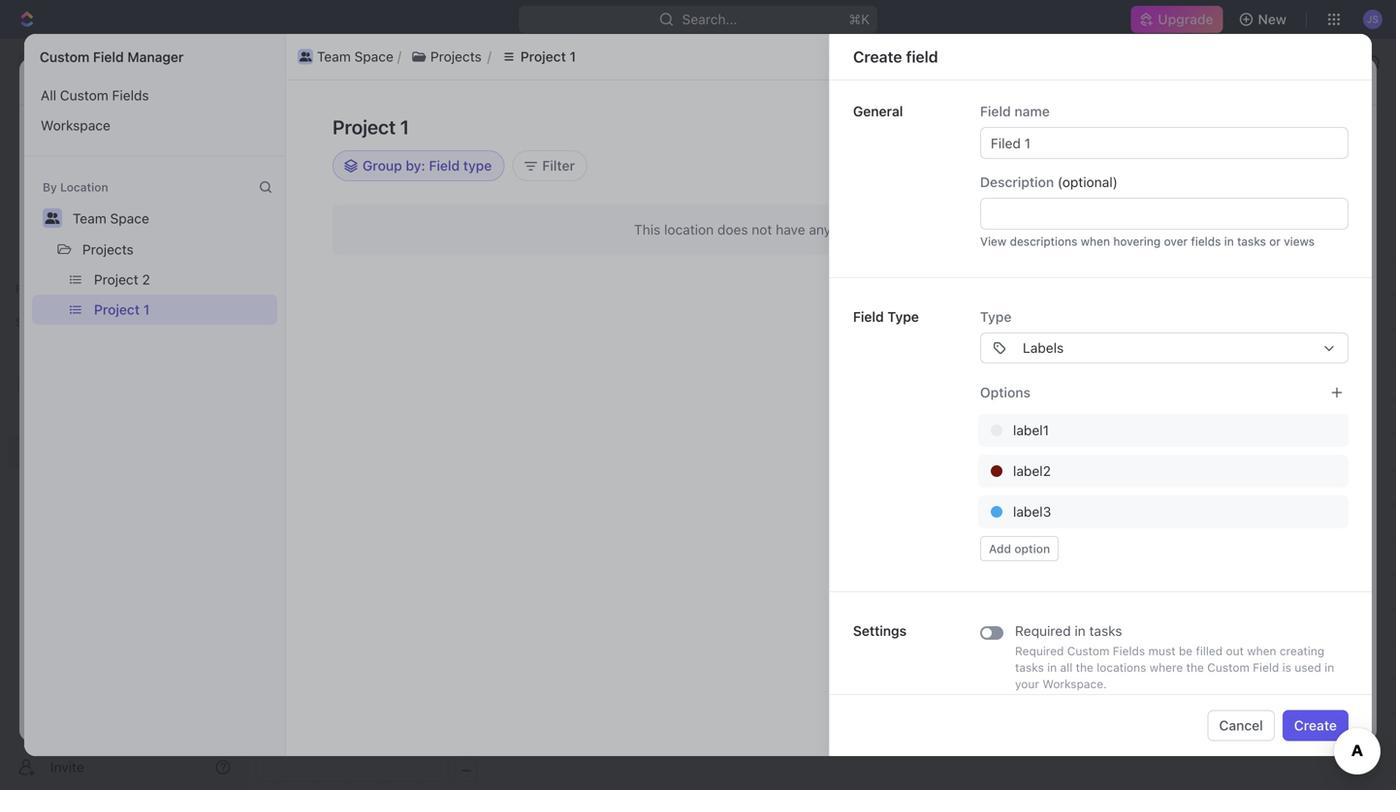 Task type: describe. For each thing, give the bounding box(es) containing it.
#8678g9yju (you don't have access)
[[950, 185, 1226, 214]]

docs
[[47, 167, 79, 183]]

board link
[[315, 175, 357, 202]]

2 horizontal spatial 1
[[570, 48, 576, 64]]

sidebar navigation
[[0, 39, 247, 790]]

is
[[1283, 661, 1292, 674]]

action items
[[264, 385, 354, 403]]

new
[[1258, 11, 1287, 27]]

0 horizontal spatial 1
[[143, 302, 150, 318]]

search...
[[682, 11, 737, 27]]

Search... text field
[[1128, 158, 1314, 174]]

custom down out
[[1208, 661, 1250, 674]]

this location does not have any custom fields
[[634, 222, 924, 238]]

add existing field
[[1070, 119, 1181, 135]]

1 vertical spatial project 2
[[294, 116, 409, 148]]

be
[[1179, 644, 1193, 658]]

Edit task name text field
[[85, 168, 845, 205]]

existing
[[1099, 119, 1149, 135]]

search
[[1089, 180, 1134, 196]]

create field
[[853, 48, 938, 66]]

by
[[1069, 185, 1082, 199]]

upgrade link
[[1131, 6, 1223, 33]]

/ for /
[[460, 54, 464, 70]]

filled
[[1196, 644, 1223, 658]]

task
[[1286, 125, 1315, 141]]

this
[[634, 222, 661, 238]]

search button
[[1064, 175, 1140, 202]]

8 for created this task by copying
[[1253, 185, 1261, 199]]

custom up all at the top of page
[[40, 49, 90, 65]]

cancel button
[[1208, 710, 1275, 741]]

2 horizontal spatial project 1
[[521, 48, 576, 64]]

don't
[[950, 201, 980, 214]]

project 2 inside "button"
[[94, 272, 150, 288]]

general
[[853, 103, 903, 119]]

access)
[[1014, 201, 1058, 214]]

docs link
[[8, 160, 239, 191]]

new
[[1257, 119, 1283, 135]]

action
[[264, 385, 310, 403]]

list
[[393, 180, 416, 196]]

0 horizontal spatial projects button
[[74, 234, 142, 265]]

add description
[[123, 316, 222, 332]]

2 inside "button"
[[142, 272, 150, 288]]

spaces
[[16, 315, 57, 329]]

inbox link
[[8, 127, 239, 158]]

custom inside button
[[60, 87, 108, 103]]

does
[[718, 222, 748, 238]]

board
[[319, 180, 357, 196]]

0 horizontal spatial field
[[906, 48, 938, 66]]

1 horizontal spatial /
[[368, 54, 372, 70]]

project 2 button
[[85, 265, 277, 295]]

mins for changed status from
[[1264, 232, 1290, 245]]

have inside #8678g9yju (you don't have access)
[[983, 201, 1011, 214]]

tree inside sidebar navigation
[[8, 337, 239, 599]]

locations
[[1097, 661, 1147, 674]]

send
[[1253, 698, 1286, 714]]

create down used
[[1294, 718, 1337, 734]]

mins for created this task by copying
[[1264, 185, 1290, 199]]

created this task by copying
[[971, 185, 1132, 199]]

custom right "any"
[[835, 222, 883, 238]]

options
[[980, 385, 1031, 401]]

1 vertical spatial fields
[[887, 222, 924, 238]]

fields inside the required in tasks required custom fields must be filled out when creating tasks in all the locations where the custom field is used in your workspace.
[[1113, 644, 1145, 658]]

where
[[1150, 661, 1183, 674]]

views
[[1284, 235, 1315, 248]]

table link
[[542, 175, 580, 202]]

view descriptions when hovering over fields in tasks or views
[[980, 235, 1315, 248]]

list containing team space
[[294, 45, 1333, 68]]

1 horizontal spatial projects button
[[401, 45, 491, 68]]

fields inside button
[[112, 87, 149, 103]]

status
[[91, 232, 133, 248]]

add task button
[[1245, 117, 1327, 148]]

1 type from the left
[[888, 309, 919, 325]]

2 vertical spatial project 1
[[94, 302, 150, 318]]

hovering
[[1114, 235, 1161, 248]]

any
[[809, 222, 831, 238]]

#8678g9yju
[[1132, 185, 1198, 199]]

one
[[996, 223, 1016, 237]]

user group image for top team space button
[[299, 52, 312, 62]]

description
[[152, 316, 222, 332]]

⌘k
[[849, 11, 870, 27]]

table
[[546, 180, 580, 196]]

new button
[[1231, 4, 1299, 35]]

1 horizontal spatial tasks
[[1090, 623, 1123, 639]]

copying
[[1085, 185, 1129, 199]]

open
[[1131, 232, 1164, 245]]

creating
[[1280, 644, 1325, 658]]

1 horizontal spatial project 2 link
[[468, 50, 555, 74]]

field name
[[980, 103, 1050, 119]]

create new field button
[[1199, 112, 1327, 143]]

favorites button
[[8, 277, 74, 301]]

add for add existing field
[[1070, 119, 1095, 135]]

description (optional)
[[980, 174, 1118, 190]]

created
[[974, 185, 1016, 199]]

invite
[[50, 759, 84, 775]]

when inside the required in tasks required custom fields must be filled out when creating tasks in all the locations where the custom field is used in your workspace.
[[1247, 644, 1277, 658]]

dashboards link
[[8, 193, 239, 224]]

items
[[314, 385, 354, 403]]

Type text field
[[1023, 334, 1314, 363]]

your
[[1015, 677, 1040, 691]]

list link
[[389, 175, 416, 202]]

/ for / project 2
[[283, 73, 287, 89]]

changed
[[974, 232, 1021, 245]]

add existing field button
[[1058, 112, 1192, 143]]

create for field
[[853, 48, 902, 66]]

out
[[1226, 644, 1244, 658]]

create one button
[[932, 218, 1024, 241]]

location
[[664, 222, 714, 238]]

1 vertical spatial have
[[776, 222, 806, 238]]

add option
[[989, 542, 1050, 556]]

status
[[1025, 232, 1058, 245]]

activity inside task sidebar navigation tab list
[[1329, 152, 1367, 163]]



Task type: vqa. For each thing, say whether or not it's contained in the screenshot.
TEAM SPACE /
yes



Task type: locate. For each thing, give the bounding box(es) containing it.
0 vertical spatial projects button
[[401, 45, 491, 68]]

favorites
[[16, 282, 67, 296]]

8 left or
[[1253, 232, 1261, 245]]

1 horizontal spatial team space link
[[259, 50, 364, 74]]

the right all
[[1076, 661, 1094, 674]]

projects button
[[401, 45, 491, 68], [74, 234, 142, 265]]

team space
[[317, 48, 394, 64], [128, 73, 204, 89], [73, 210, 149, 226]]

team
[[317, 48, 351, 64], [283, 54, 317, 70], [128, 73, 162, 89], [73, 210, 106, 226]]

tasks up locations
[[1090, 623, 1123, 639]]

by location
[[43, 180, 108, 194]]

have
[[983, 201, 1011, 214], [776, 222, 806, 238]]

create one
[[955, 223, 1016, 237]]

0 horizontal spatial fields
[[112, 87, 149, 103]]

1 vertical spatial team space button
[[64, 203, 158, 234]]

0 horizontal spatial team space link
[[128, 73, 204, 89]]

activity inside task sidebar content section
[[935, 125, 1002, 148]]

1 horizontal spatial project 2
[[294, 116, 409, 148]]

1 horizontal spatial 1
[[400, 115, 409, 138]]

calendar
[[452, 180, 510, 196]]

tasks
[[1237, 235, 1266, 248], [1090, 623, 1123, 639], [1015, 661, 1044, 674]]

when right out
[[1247, 644, 1277, 658]]

have right not
[[776, 222, 806, 238]]

create
[[853, 48, 902, 66], [1211, 119, 1253, 135], [955, 223, 992, 237], [1294, 718, 1337, 734]]

1 horizontal spatial fields
[[887, 222, 924, 238]]

1 vertical spatial 8
[[1253, 232, 1261, 245]]

user group image down spaces
[[20, 380, 34, 392]]

from
[[1062, 232, 1087, 245]]

None text field
[[980, 198, 1349, 230]]

2 vertical spatial 1
[[143, 302, 150, 318]]

all custom fields
[[41, 87, 149, 103]]

custom up workspace
[[60, 87, 108, 103]]

create down don't
[[955, 223, 992, 237]]

0 horizontal spatial have
[[776, 222, 806, 238]]

2
[[542, 54, 550, 70], [343, 73, 351, 89], [387, 116, 403, 148], [142, 272, 150, 288]]

2 horizontal spatial tasks
[[1237, 235, 1266, 248]]

0 vertical spatial have
[[983, 201, 1011, 214]]

0 vertical spatial project 1
[[521, 48, 576, 64]]

1 horizontal spatial project 1 button
[[491, 45, 586, 68]]

2 option name... text field from the top
[[1013, 497, 1308, 528]]

8 mins right fields
[[1253, 232, 1290, 245]]

8 mins for created this task by copying
[[1253, 185, 1290, 199]]

2 horizontal spatial field
[[1287, 119, 1315, 135]]

calendar link
[[448, 175, 510, 202]]

2 vertical spatial list
[[24, 265, 285, 325]]

project inside "button"
[[94, 272, 138, 288]]

create down ⌘k
[[853, 48, 902, 66]]

team space up / project 2
[[317, 48, 394, 64]]

team space button down the 'location'
[[64, 203, 158, 234]]

team space button
[[294, 45, 397, 68], [64, 203, 158, 234]]

workspace
[[41, 117, 110, 133]]

list
[[294, 45, 1333, 68], [24, 80, 285, 141], [24, 265, 285, 325]]

projects
[[431, 48, 482, 64], [400, 54, 452, 70], [82, 241, 134, 257]]

1 vertical spatial option name... text field
[[1013, 497, 1308, 528]]

0 vertical spatial 8
[[1253, 185, 1261, 199]]

1 vertical spatial required
[[1015, 644, 1064, 658]]

0 vertical spatial mins
[[1264, 185, 1290, 199]]

1 horizontal spatial project 1
[[333, 115, 409, 138]]

8 mins up search tasks... text box
[[1253, 185, 1290, 199]]

0 horizontal spatial project 1 button
[[85, 295, 277, 325]]

on
[[1068, 75, 1082, 88]]

1 vertical spatial project 1
[[333, 115, 409, 138]]

0 vertical spatial when
[[1081, 235, 1110, 248]]

0 horizontal spatial team space button
[[64, 203, 158, 234]]

2 vertical spatial tasks
[[1015, 661, 1044, 674]]

field inside the required in tasks required custom fields must be filled out when creating tasks in all the locations where the custom field is used in your workspace.
[[1253, 661, 1279, 674]]

option
[[1015, 542, 1050, 556]]

1 option name... text field from the top
[[1013, 456, 1308, 487]]

0 horizontal spatial project 2
[[94, 272, 150, 288]]

0 horizontal spatial activity
[[935, 125, 1002, 148]]

task sidebar navigation tab list
[[1327, 117, 1369, 231]]

2 required from the top
[[1015, 644, 1064, 658]]

the down "be" on the right bottom of the page
[[1187, 661, 1204, 674]]

projects link
[[376, 50, 456, 74]]

mins right fields
[[1264, 232, 1290, 245]]

list containing all custom fields
[[24, 80, 285, 141]]

2 vertical spatial team space
[[73, 210, 149, 226]]

fields
[[1191, 235, 1221, 248]]

all
[[1060, 661, 1073, 674]]

0 horizontal spatial the
[[1076, 661, 1094, 674]]

1 8 from the top
[[1253, 185, 1261, 199]]

1 vertical spatial activity
[[1329, 152, 1367, 163]]

0 vertical spatial activity
[[935, 125, 1002, 148]]

fields up locations
[[1113, 644, 1145, 658]]

2 mins from the top
[[1264, 232, 1290, 245]]

0 vertical spatial project 1 button
[[491, 45, 586, 68]]

descriptions
[[1010, 235, 1078, 248]]

2 the from the left
[[1187, 661, 1204, 674]]

tasks up your
[[1015, 661, 1044, 674]]

0 vertical spatial list
[[294, 45, 1333, 68]]

0 horizontal spatial tasks
[[1015, 661, 1044, 674]]

used
[[1295, 661, 1322, 674]]

1
[[570, 48, 576, 64], [400, 115, 409, 138], [143, 302, 150, 318]]

1 vertical spatial 8 mins
[[1253, 232, 1290, 245]]

description
[[980, 174, 1054, 190]]

/ project 2
[[283, 73, 351, 89]]

0 vertical spatial 8 mins
[[1253, 185, 1290, 199]]

fields
[[112, 87, 149, 103], [887, 222, 924, 238], [1113, 644, 1145, 658]]

create for one
[[955, 223, 992, 237]]

list containing project 2
[[24, 265, 285, 325]]

2 8 from the top
[[1253, 232, 1261, 245]]

created on nov 17
[[1021, 75, 1122, 88]]

workspace.
[[1043, 677, 1107, 691]]

1 horizontal spatial user group image
[[299, 52, 312, 62]]

or
[[1270, 235, 1281, 248]]

field
[[906, 48, 938, 66], [1152, 119, 1181, 135], [1287, 119, 1315, 135]]

field for add existing field
[[1152, 119, 1181, 135]]

1 vertical spatial mins
[[1264, 232, 1290, 245]]

dashboards
[[47, 200, 122, 216]]

fields up workspace button
[[112, 87, 149, 103]]

fields left create one button
[[887, 222, 924, 238]]

view
[[980, 235, 1007, 248]]

1 required from the top
[[1015, 623, 1071, 639]]

create for new
[[1211, 119, 1253, 135]]

0 horizontal spatial project 1
[[94, 302, 150, 318]]

team space, , element
[[101, 72, 120, 91]]

have down created
[[983, 201, 1011, 214]]

custom field manager
[[40, 49, 184, 65]]

team space up status
[[73, 210, 149, 226]]

1 horizontal spatial have
[[983, 201, 1011, 214]]

/ left projects link
[[368, 54, 372, 70]]

project 1 button
[[491, 45, 586, 68], [85, 295, 277, 325]]

1 horizontal spatial activity
[[1329, 152, 1367, 163]]

manager
[[127, 49, 184, 65]]

1 vertical spatial list
[[24, 80, 285, 141]]

add for add task
[[1256, 125, 1282, 141]]

mins up or
[[1264, 185, 1290, 199]]

1 mins from the top
[[1264, 185, 1290, 199]]

dates
[[608, 232, 645, 248]]

task sidebar content section
[[911, 106, 1318, 742]]

to
[[1105, 232, 1120, 245]]

1 horizontal spatial team space button
[[294, 45, 397, 68]]

in right used
[[1325, 661, 1335, 674]]

this
[[1019, 185, 1039, 199]]

project 2 link down the team space /
[[295, 73, 351, 89]]

Search tasks... text field
[[1155, 221, 1349, 250]]

0 vertical spatial tasks
[[1237, 235, 1266, 248]]

2 type from the left
[[980, 309, 1012, 325]]

(optional)
[[1058, 174, 1118, 190]]

1 vertical spatial projects button
[[74, 234, 142, 265]]

add
[[1070, 119, 1095, 135], [1256, 125, 1282, 141], [123, 316, 148, 332], [989, 542, 1012, 556]]

1 vertical spatial when
[[1247, 644, 1277, 658]]

user group image up / project 2
[[299, 52, 312, 62]]

project 2
[[492, 54, 550, 70], [294, 116, 409, 148], [94, 272, 150, 288]]

0 vertical spatial required
[[1015, 623, 1071, 639]]

add description button
[[92, 308, 838, 339]]

in left all
[[1048, 661, 1057, 674]]

type inside dropdown button
[[980, 309, 1012, 325]]

in right fields
[[1225, 235, 1234, 248]]

0 horizontal spatial type
[[888, 309, 919, 325]]

8 mins for changed status from
[[1253, 232, 1290, 245]]

home
[[47, 101, 84, 117]]

0 vertical spatial user group image
[[299, 52, 312, 62]]

when left hovering
[[1081, 235, 1110, 248]]

1 vertical spatial 1
[[400, 115, 409, 138]]

0 vertical spatial project 2
[[492, 54, 550, 70]]

share button
[[1129, 66, 1190, 97]]

add for add option
[[989, 542, 1012, 556]]

field for create new field
[[1287, 119, 1315, 135]]

1 the from the left
[[1076, 661, 1094, 674]]

user group image inside tree
[[20, 380, 34, 392]]

1 horizontal spatial the
[[1187, 661, 1204, 674]]

user group image
[[299, 52, 312, 62], [20, 380, 34, 392]]

mins
[[1264, 185, 1290, 199], [1264, 232, 1290, 245]]

/ right projects link
[[460, 54, 464, 70]]

1 horizontal spatial when
[[1247, 644, 1277, 658]]

add task
[[1256, 125, 1315, 141]]

0 horizontal spatial project 2 link
[[295, 73, 351, 89]]

Option name... text field
[[1013, 415, 1308, 446]]

8 right (you
[[1253, 185, 1261, 199]]

2 horizontal spatial fields
[[1113, 644, 1145, 658]]

user group image for tree inside the sidebar navigation
[[20, 380, 34, 392]]

1 vertical spatial tasks
[[1090, 623, 1123, 639]]

2 horizontal spatial project 2
[[492, 54, 550, 70]]

in up workspace.
[[1075, 623, 1086, 639]]

create button
[[1283, 710, 1349, 741]]

user group image inside team space button
[[299, 52, 312, 62]]

add inside button
[[1256, 125, 1282, 141]]

home link
[[8, 94, 239, 125]]

tree
[[8, 337, 239, 599]]

space
[[355, 48, 394, 64], [321, 54, 360, 70], [165, 73, 204, 89], [110, 210, 149, 226]]

/ down the team space /
[[283, 73, 287, 89]]

nov
[[1085, 75, 1106, 88]]

workspace button
[[32, 111, 277, 141]]

0 vertical spatial team space
[[317, 48, 394, 64]]

custom up all
[[1067, 644, 1110, 658]]

create inside button
[[955, 223, 992, 237]]

add for add description
[[123, 316, 148, 332]]

field type
[[853, 309, 919, 325]]

not
[[752, 222, 772, 238]]

1 vertical spatial project 1 button
[[85, 295, 277, 325]]

8 for changed status from
[[1253, 232, 1261, 245]]

2 vertical spatial fields
[[1113, 644, 1145, 658]]

project 2 link right projects link
[[468, 50, 555, 74]]

over
[[1164, 235, 1188, 248]]

all
[[41, 87, 56, 103]]

0 horizontal spatial when
[[1081, 235, 1110, 248]]

0 vertical spatial team space button
[[294, 45, 397, 68]]

the
[[1076, 661, 1094, 674], [1187, 661, 1204, 674]]

custom
[[40, 49, 90, 65], [60, 87, 108, 103], [835, 222, 883, 238], [1067, 644, 1110, 658], [1208, 661, 1250, 674]]

send button
[[1241, 690, 1298, 721]]

inbox
[[47, 134, 81, 150]]

name
[[1015, 103, 1050, 119]]

team space button up / project 2
[[294, 45, 397, 68]]

1 vertical spatial team space
[[128, 73, 204, 89]]

Option name... text field
[[1013, 456, 1308, 487], [1013, 497, 1308, 528]]

0 horizontal spatial user group image
[[20, 380, 34, 392]]

create left new
[[1211, 119, 1253, 135]]

2 vertical spatial project 2
[[94, 272, 150, 288]]

1 horizontal spatial type
[[980, 309, 1012, 325]]

created
[[1021, 75, 1065, 88]]

team space down 'manager'
[[128, 73, 204, 89]]

0 vertical spatial fields
[[112, 87, 149, 103]]

tasks left or
[[1237, 235, 1266, 248]]

team space inside list
[[317, 48, 394, 64]]

1 8 mins from the top
[[1253, 185, 1290, 199]]

must
[[1149, 644, 1176, 658]]

(you
[[1201, 185, 1226, 199]]

when
[[1081, 235, 1110, 248], [1247, 644, 1277, 658]]

0 vertical spatial 1
[[570, 48, 576, 64]]

by
[[43, 180, 57, 194]]

0 vertical spatial option name... text field
[[1013, 456, 1308, 487]]

upgrade
[[1158, 11, 1214, 27]]

Enter name... text field
[[980, 127, 1349, 159]]

1 horizontal spatial field
[[1152, 119, 1181, 135]]

2 8 mins from the top
[[1253, 232, 1290, 245]]

0 horizontal spatial /
[[283, 73, 287, 89]]

1 vertical spatial user group image
[[20, 380, 34, 392]]

2 horizontal spatial /
[[460, 54, 464, 70]]



